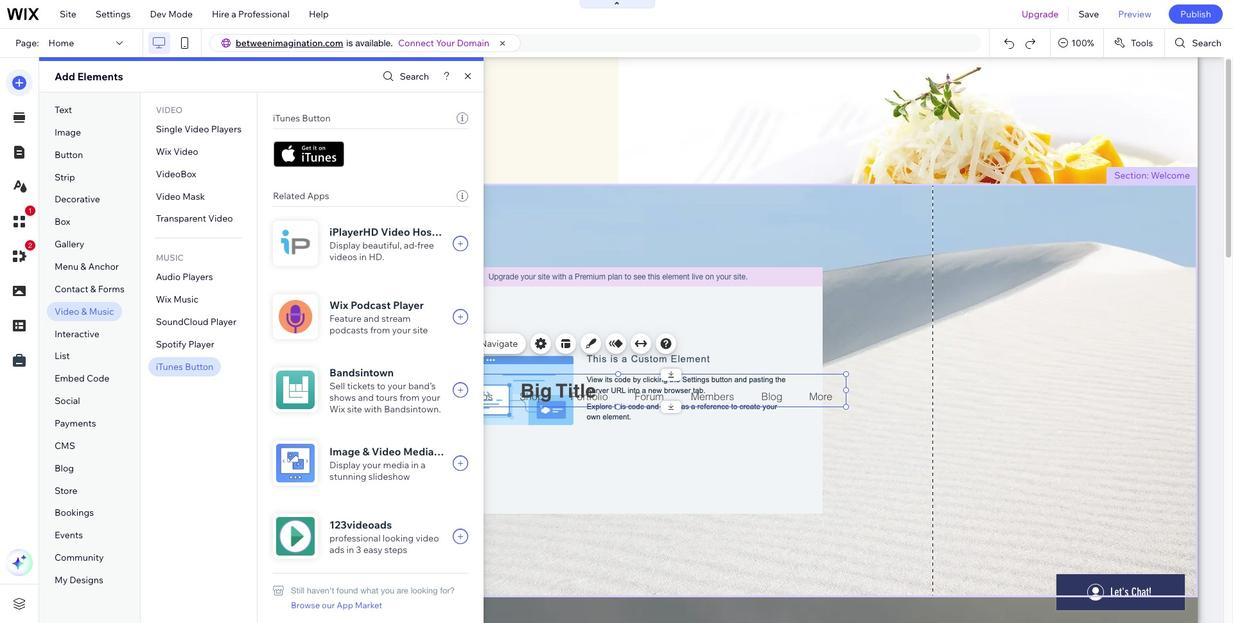Task type: locate. For each thing, give the bounding box(es) containing it.
and left to
[[358, 392, 374, 403]]

& for image
[[363, 445, 370, 458]]

1 vertical spatial and
[[358, 392, 374, 403]]

wix down sell
[[330, 403, 345, 415]]

in inside the 123videoads professional looking video ads in 3 easy steps
[[347, 544, 354, 556]]

video down videobox
[[156, 191, 181, 202]]

0 vertical spatial looking
[[383, 533, 414, 544]]

your up manage
[[392, 324, 411, 336]]

display
[[330, 240, 360, 251], [330, 459, 360, 471]]

2 display from the top
[[330, 459, 360, 471]]

hire
[[212, 8, 229, 20]]

to
[[377, 380, 386, 392]]

menu for horizontal menu
[[433, 364, 453, 374]]

bookings
[[55, 507, 94, 519]]

2 vertical spatial menu
[[433, 364, 453, 374]]

video up media
[[372, 445, 401, 458]]

slideshow
[[368, 471, 410, 482]]

0 horizontal spatial from
[[370, 324, 390, 336]]

1 vertical spatial from
[[400, 392, 420, 403]]

tours
[[376, 392, 398, 403]]

from right the tours
[[400, 392, 420, 403]]

iplayerhd video hosting display beautiful, ad-free videos in hd.
[[330, 225, 451, 263]]

slider
[[436, 445, 465, 458]]

1 display from the top
[[330, 240, 360, 251]]

wix podcast player feature and stream podcasts from your site
[[330, 299, 428, 336]]

help
[[309, 8, 329, 20]]

1 vertical spatial in
[[411, 459, 419, 471]]

1 horizontal spatial itunes
[[273, 112, 300, 124]]

transparent video
[[156, 213, 233, 224]]

1 vertical spatial itunes
[[156, 361, 183, 372]]

0 horizontal spatial search
[[400, 71, 429, 82]]

image
[[55, 126, 81, 138], [330, 445, 360, 458]]

hd.
[[369, 251, 384, 263]]

& for menu
[[81, 261, 86, 272]]

welcome
[[1151, 170, 1190, 181]]

1
[[28, 207, 32, 215]]

wix music
[[156, 294, 198, 305]]

wix inside bandsintown sell tickets to your band's shows and tours from your wix site with bandsintown.
[[330, 403, 345, 415]]

my
[[55, 574, 68, 586]]

in down media
[[411, 459, 419, 471]]

0 vertical spatial menu
[[55, 261, 78, 272]]

1 vertical spatial player
[[211, 316, 237, 328]]

search button down the publish
[[1165, 29, 1233, 57]]

site
[[413, 324, 428, 336], [347, 403, 362, 415]]

1 vertical spatial looking
[[411, 586, 438, 595]]

soundcloud player
[[156, 316, 237, 328]]

2 vertical spatial button
[[185, 361, 213, 372]]

stunning
[[330, 471, 366, 482]]

preview
[[1119, 8, 1152, 20]]

and
[[364, 313, 380, 324], [358, 392, 374, 403]]

mask
[[183, 191, 205, 202]]

video up videobox
[[174, 146, 198, 157]]

players right single
[[211, 123, 242, 135]]

1 horizontal spatial in
[[359, 251, 367, 263]]

in inside image & video media slider display your media in a stunning slideshow
[[411, 459, 419, 471]]

media
[[403, 445, 434, 458]]

dev
[[150, 8, 166, 20]]

interactive
[[55, 328, 99, 340]]

media
[[383, 459, 409, 471]]

your inside image & video media slider display your media in a stunning slideshow
[[362, 459, 381, 471]]

related apps
[[273, 190, 329, 202]]

1 horizontal spatial search
[[1192, 37, 1222, 49]]

2 vertical spatial player
[[188, 338, 214, 350]]

100% button
[[1051, 29, 1103, 57]]

ads
[[330, 544, 345, 556]]

0 vertical spatial button
[[302, 112, 331, 124]]

a right hire
[[231, 8, 236, 20]]

music down the audio players
[[174, 294, 198, 305]]

0 vertical spatial itunes
[[273, 112, 300, 124]]

section:
[[1115, 170, 1149, 181]]

market
[[355, 600, 382, 610]]

and inside bandsintown sell tickets to your band's shows and tours from your wix site with bandsintown.
[[358, 392, 374, 403]]

is available. connect your domain
[[346, 37, 490, 49]]

player up stream
[[393, 299, 424, 312]]

1 horizontal spatial search button
[[1165, 29, 1233, 57]]

wix down single
[[156, 146, 172, 157]]

1 horizontal spatial from
[[400, 392, 420, 403]]

2 horizontal spatial in
[[411, 459, 419, 471]]

available.
[[355, 38, 393, 48]]

and inside wix podcast player feature and stream podcasts from your site
[[364, 313, 380, 324]]

site inside bandsintown sell tickets to your band's shows and tours from your wix site with bandsintown.
[[347, 403, 362, 415]]

search
[[1192, 37, 1222, 49], [400, 71, 429, 82]]

0 vertical spatial search
[[1192, 37, 1222, 49]]

site
[[60, 8, 76, 20]]

embed code
[[55, 373, 109, 384]]

0 horizontal spatial in
[[347, 544, 354, 556]]

0 vertical spatial a
[[231, 8, 236, 20]]

0 vertical spatial site
[[413, 324, 428, 336]]

&
[[81, 261, 86, 272], [90, 283, 96, 295], [81, 306, 87, 317], [363, 445, 370, 458]]

video right transparent
[[208, 213, 233, 224]]

search button down connect
[[380, 67, 429, 86]]

0 horizontal spatial a
[[231, 8, 236, 20]]

menu
[[55, 261, 78, 272], [435, 338, 459, 349], [433, 364, 453, 374]]

image for image
[[55, 126, 81, 138]]

from down podcast
[[370, 324, 390, 336]]

0 vertical spatial and
[[364, 313, 380, 324]]

site up manage
[[413, 324, 428, 336]]

upgrade
[[1022, 8, 1059, 20]]

0 horizontal spatial image
[[55, 126, 81, 138]]

home
[[49, 37, 74, 49]]

player down the soundcloud player
[[188, 338, 214, 350]]

blog
[[55, 462, 74, 474]]

& for video
[[81, 306, 87, 317]]

2 vertical spatial in
[[347, 544, 354, 556]]

box
[[55, 216, 70, 228]]

search down the publish
[[1192, 37, 1222, 49]]

in left hd.
[[359, 251, 367, 263]]

from inside bandsintown sell tickets to your band's shows and tours from your wix site with bandsintown.
[[400, 392, 420, 403]]

section: welcome
[[1115, 170, 1190, 181]]

looking right 'are'
[[411, 586, 438, 595]]

1 vertical spatial search button
[[380, 67, 429, 86]]

1 vertical spatial menu
[[435, 338, 459, 349]]

2 button
[[6, 240, 35, 270]]

0 vertical spatial display
[[330, 240, 360, 251]]

display down iplayerhd at top
[[330, 240, 360, 251]]

1 vertical spatial display
[[330, 459, 360, 471]]

& up the stunning
[[363, 445, 370, 458]]

spotify player
[[156, 338, 214, 350]]

a down media
[[421, 459, 426, 471]]

0 horizontal spatial site
[[347, 403, 362, 415]]

video up beautiful,
[[381, 225, 410, 238]]

0 vertical spatial image
[[55, 126, 81, 138]]

in
[[359, 251, 367, 263], [411, 459, 419, 471], [347, 544, 354, 556]]

video up single
[[156, 105, 183, 115]]

0 horizontal spatial search button
[[380, 67, 429, 86]]

in left 3
[[347, 544, 354, 556]]

list
[[55, 350, 70, 362]]

1 horizontal spatial site
[[413, 324, 428, 336]]

image up the stunning
[[330, 445, 360, 458]]

1 vertical spatial site
[[347, 403, 362, 415]]

transparent
[[156, 213, 206, 224]]

& left anchor
[[81, 261, 86, 272]]

wix up feature
[[330, 299, 348, 312]]

site left with
[[347, 403, 362, 415]]

1 horizontal spatial itunes button
[[273, 112, 331, 124]]

wix inside wix podcast player feature and stream podcasts from your site
[[330, 299, 348, 312]]

0 vertical spatial from
[[370, 324, 390, 336]]

1 horizontal spatial button
[[185, 361, 213, 372]]

site inside wix podcast player feature and stream podcasts from your site
[[413, 324, 428, 336]]

a
[[231, 8, 236, 20], [421, 459, 426, 471]]

navigate
[[480, 338, 518, 349]]

still
[[291, 586, 305, 595]]

betweenimagination.com
[[236, 37, 343, 49]]

browse our app market
[[291, 600, 382, 610]]

& down contact & forms
[[81, 306, 87, 317]]

search down connect
[[400, 71, 429, 82]]

connect
[[398, 37, 434, 49]]

players right audio
[[183, 271, 213, 283]]

looking right easy
[[383, 533, 414, 544]]

100%
[[1072, 37, 1095, 49]]

tools button
[[1104, 29, 1165, 57]]

& inside image & video media slider display your media in a stunning slideshow
[[363, 445, 370, 458]]

& left forms
[[90, 283, 96, 295]]

menu down gallery at the left top
[[55, 261, 78, 272]]

in inside iplayerhd video hosting display beautiful, ad-free videos in hd.
[[359, 251, 367, 263]]

0 horizontal spatial button
[[55, 149, 83, 160]]

button
[[302, 112, 331, 124], [55, 149, 83, 160], [185, 361, 213, 372]]

player right soundcloud
[[211, 316, 237, 328]]

hosting
[[412, 225, 451, 238]]

wix down audio
[[156, 294, 172, 305]]

display left slideshow at the left bottom of page
[[330, 459, 360, 471]]

1 vertical spatial a
[[421, 459, 426, 471]]

single video players
[[156, 123, 242, 135]]

and down podcast
[[364, 313, 380, 324]]

podcast
[[351, 299, 391, 312]]

image inside image & video media slider display your media in a stunning slideshow
[[330, 445, 360, 458]]

1 horizontal spatial a
[[421, 459, 426, 471]]

your left media
[[362, 459, 381, 471]]

0 vertical spatial in
[[359, 251, 367, 263]]

wix for music
[[156, 294, 172, 305]]

with
[[364, 403, 382, 415]]

1 horizontal spatial image
[[330, 445, 360, 458]]

wix for podcast
[[330, 299, 348, 312]]

player for soundcloud player
[[211, 316, 237, 328]]

your down horizontal menu
[[422, 392, 440, 403]]

found
[[337, 586, 358, 595]]

1 vertical spatial image
[[330, 445, 360, 458]]

menu right manage
[[435, 338, 459, 349]]

0 vertical spatial itunes button
[[273, 112, 331, 124]]

audio players
[[156, 271, 213, 283]]

text
[[55, 104, 72, 116]]

0 vertical spatial player
[[393, 299, 424, 312]]

horizontal
[[394, 364, 431, 374]]

from
[[370, 324, 390, 336], [400, 392, 420, 403]]

& for contact
[[90, 283, 96, 295]]

0 horizontal spatial itunes button
[[156, 361, 213, 372]]

image down text
[[55, 126, 81, 138]]

looking inside the 123videoads professional looking video ads in 3 easy steps
[[383, 533, 414, 544]]

menu up band's
[[433, 364, 453, 374]]

iplayerhd
[[330, 225, 379, 238]]

decorative
[[55, 194, 100, 205]]



Task type: describe. For each thing, give the bounding box(es) containing it.
save button
[[1069, 0, 1109, 28]]

bandsintown
[[330, 366, 394, 379]]

bandsintown sell tickets to your band's shows and tours from your wix site with bandsintown.
[[330, 366, 441, 415]]

wix video
[[156, 146, 198, 157]]

1 vertical spatial button
[[55, 149, 83, 160]]

video inside iplayerhd video hosting display beautiful, ad-free videos in hd.
[[381, 225, 410, 238]]

image & video media slider display your media in a stunning slideshow
[[330, 445, 465, 482]]

save
[[1079, 8, 1099, 20]]

display inside image & video media slider display your media in a stunning slideshow
[[330, 459, 360, 471]]

display inside iplayerhd video hosting display beautiful, ad-free videos in hd.
[[330, 240, 360, 251]]

feature
[[330, 313, 362, 324]]

still haven't found what you are looking for?
[[291, 586, 455, 595]]

our
[[322, 600, 335, 610]]

0 vertical spatial search button
[[1165, 29, 1233, 57]]

events
[[55, 530, 83, 541]]

your right to
[[388, 380, 406, 392]]

video mask
[[156, 191, 205, 202]]

player for spotify player
[[188, 338, 214, 350]]

0 vertical spatial players
[[211, 123, 242, 135]]

1 button
[[6, 206, 35, 235]]

music down forms
[[89, 306, 114, 317]]

free
[[417, 240, 434, 251]]

mode
[[168, 8, 193, 20]]

anchor
[[88, 261, 119, 272]]

tools
[[1131, 37, 1153, 49]]

band's
[[408, 380, 436, 392]]

for?
[[440, 586, 455, 595]]

payments
[[55, 418, 96, 429]]

easy
[[363, 544, 382, 556]]

add
[[55, 70, 75, 83]]

in for media
[[411, 459, 419, 471]]

123videoads professional looking video ads in 3 easy steps
[[330, 518, 439, 556]]

bandsintown.
[[384, 403, 441, 415]]

contact & forms
[[55, 283, 124, 295]]

steps
[[385, 544, 407, 556]]

stream
[[382, 313, 411, 324]]

player inside wix podcast player feature and stream podcasts from your site
[[393, 299, 424, 312]]

what
[[360, 586, 379, 595]]

tickets
[[347, 380, 375, 392]]

strip
[[55, 171, 75, 183]]

in for display
[[359, 251, 367, 263]]

from inside wix podcast player feature and stream podcasts from your site
[[370, 324, 390, 336]]

video
[[416, 533, 439, 544]]

podcasts
[[330, 324, 368, 336]]

code
[[87, 373, 109, 384]]

are
[[397, 586, 408, 595]]

professional
[[238, 8, 290, 20]]

videobox
[[156, 168, 196, 180]]

designs
[[70, 574, 103, 586]]

browse
[[291, 600, 320, 610]]

social
[[55, 395, 80, 407]]

1 vertical spatial itunes button
[[156, 361, 213, 372]]

0 horizontal spatial itunes
[[156, 361, 183, 372]]

settings
[[96, 8, 131, 20]]

domain
[[457, 37, 490, 49]]

video & music
[[55, 306, 114, 317]]

menu & anchor
[[55, 261, 119, 272]]

ad-
[[404, 240, 417, 251]]

video right single
[[184, 123, 209, 135]]

menu for manage menu
[[435, 338, 459, 349]]

1 vertical spatial search
[[400, 71, 429, 82]]

wix for video
[[156, 146, 172, 157]]

soundcloud
[[156, 316, 209, 328]]

single
[[156, 123, 182, 135]]

3
[[356, 544, 361, 556]]

horizontal menu
[[394, 364, 453, 374]]

video inside image & video media slider display your media in a stunning slideshow
[[372, 445, 401, 458]]

image for image & video media slider display your media in a stunning slideshow
[[330, 445, 360, 458]]

music up audio
[[156, 253, 184, 263]]

2 horizontal spatial button
[[302, 112, 331, 124]]

spotify
[[156, 338, 186, 350]]

shows
[[330, 392, 356, 403]]

123videoads
[[330, 518, 392, 531]]

browse our app market button
[[291, 597, 382, 613]]

contact
[[55, 283, 88, 295]]

1 vertical spatial players
[[183, 271, 213, 283]]

beautiful,
[[362, 240, 402, 251]]

video down contact
[[55, 306, 79, 317]]

you
[[381, 586, 395, 595]]

apps
[[307, 190, 329, 202]]

professional
[[330, 533, 381, 544]]

related
[[273, 190, 305, 202]]

manage
[[399, 338, 433, 349]]

store
[[55, 485, 77, 496]]

app
[[337, 600, 353, 610]]

gallery
[[55, 238, 84, 250]]

sell
[[330, 380, 345, 392]]

dev mode
[[150, 8, 193, 20]]

haven't
[[307, 586, 334, 595]]

your inside wix podcast player feature and stream podcasts from your site
[[392, 324, 411, 336]]

publish
[[1181, 8, 1211, 20]]

community
[[55, 552, 104, 563]]

elements
[[77, 70, 123, 83]]

a inside image & video media slider display your media in a stunning slideshow
[[421, 459, 426, 471]]

forms
[[98, 283, 124, 295]]



Task type: vqa. For each thing, say whether or not it's contained in the screenshot.
site inside the bandsintown sell tickets to your band's shows and tours from your wix site with bandsintown.
yes



